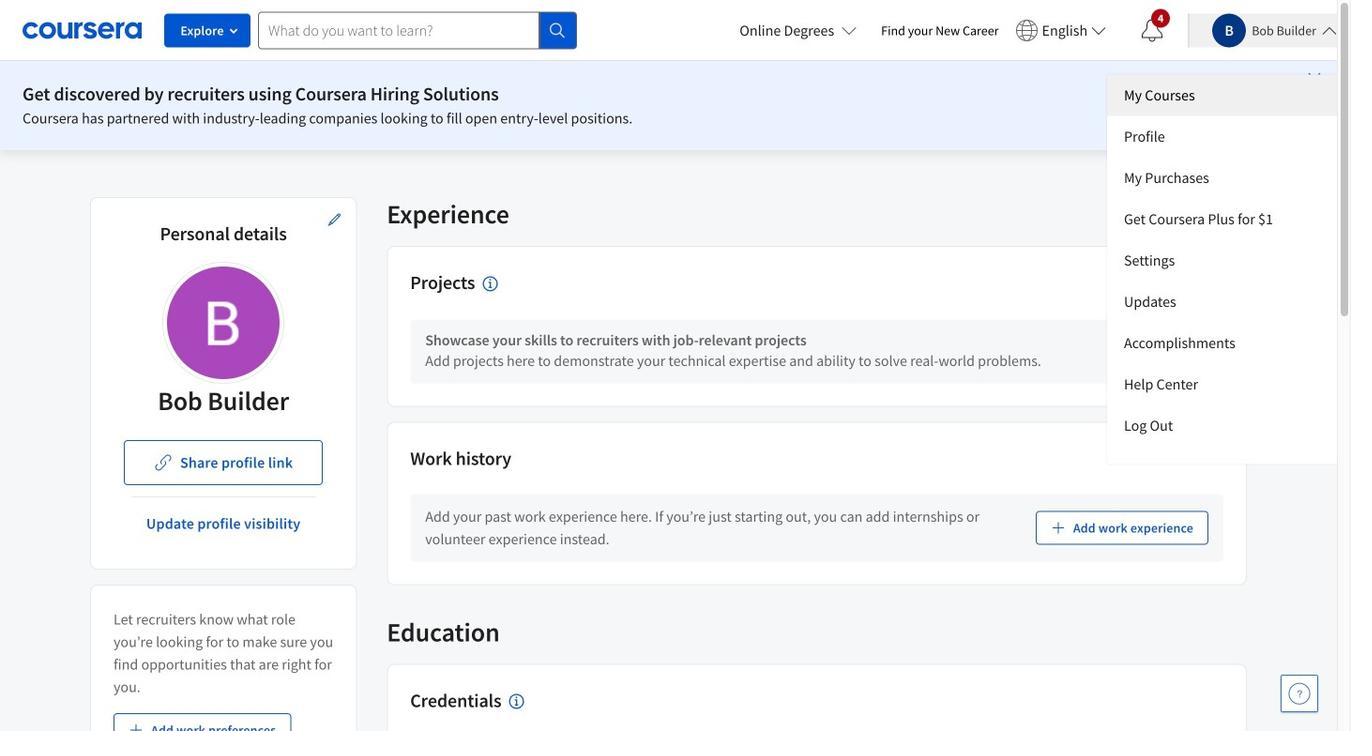 Task type: locate. For each thing, give the bounding box(es) containing it.
information about the projects section image
[[483, 276, 498, 291]]

menu
[[1108, 75, 1338, 464]]

edit personal details. image
[[327, 212, 342, 227]]

What do you want to learn? text field
[[258, 12, 540, 49]]

profile photo image
[[167, 267, 280, 379]]

None search field
[[258, 12, 577, 49]]



Task type: vqa. For each thing, say whether or not it's contained in the screenshot.
design in the Learn how backwards design can help you create learning experiences and develop instructional techniques to achieve learning objectives.
no



Task type: describe. For each thing, give the bounding box(es) containing it.
help center image
[[1289, 682, 1311, 705]]

coursera image
[[23, 15, 142, 45]]

information about credentials section image
[[509, 694, 524, 709]]



